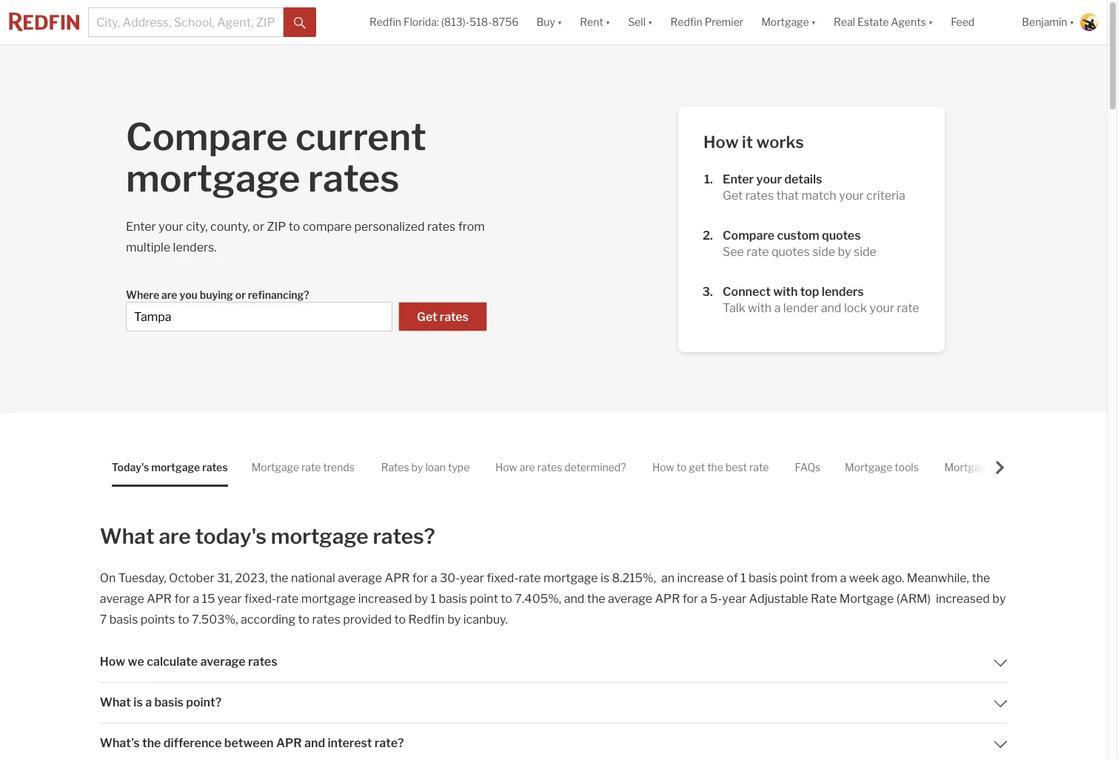 Task type: vqa. For each thing, say whether or not it's contained in the screenshot.
Compare corresponding to Compare current mortgage rates
yes



Task type: describe. For each thing, give the bounding box(es) containing it.
calculate
[[147, 655, 198, 670]]

get rates
[[417, 310, 469, 325]]

2 horizontal spatial for
[[683, 592, 699, 607]]

1 vertical spatial 1
[[431, 592, 436, 607]]

how are rates determined?
[[495, 462, 626, 474]]

1 horizontal spatial fixed-
[[487, 572, 519, 586]]

(arm)
[[897, 592, 931, 607]]

the inside 'link'
[[707, 462, 723, 474]]

refinancing?
[[248, 289, 309, 301]]

multiple
[[126, 241, 170, 255]]

mortgage for mortgage news
[[945, 462, 992, 474]]

1 vertical spatial with
[[748, 301, 772, 315]]

real estate agents ▾ link
[[834, 0, 933, 44]]

City, county, ZIP search field
[[126, 302, 393, 332]]

get
[[689, 462, 705, 474]]

determined?
[[565, 462, 626, 474]]

match
[[802, 189, 837, 203]]

how for how it works
[[704, 132, 739, 152]]

news
[[994, 462, 1020, 474]]

are for what
[[159, 524, 191, 549]]

8.215%,
[[612, 572, 656, 586]]

mortgage news link
[[945, 449, 1020, 487]]

real estate agents ▾
[[834, 16, 933, 28]]

sell ▾ button
[[628, 0, 653, 44]]

user photo image
[[1081, 13, 1098, 31]]

(813)-
[[441, 16, 470, 28]]

current
[[296, 115, 427, 159]]

it
[[742, 132, 753, 152]]

▾ for sell ▾
[[648, 16, 653, 28]]

mortgage up national at the bottom left of page
[[271, 524, 369, 549]]

rates inside enter your city, county, or zip to compare personalized rates from multiple lenders.
[[427, 220, 456, 234]]

an
[[661, 572, 675, 586]]

rates inside button
[[440, 310, 469, 325]]

sell ▾ button
[[619, 0, 662, 44]]

faqs link
[[795, 449, 821, 487]]

according
[[241, 613, 296, 627]]

to inside enter your city, county, or zip to compare personalized rates from multiple lenders.
[[289, 220, 300, 234]]

are for how
[[520, 462, 535, 474]]

from inside enter your city, county, or zip to compare personalized rates from multiple lenders.
[[458, 220, 485, 234]]

october
[[169, 572, 214, 586]]

rent ▾ button
[[571, 0, 619, 44]]

how it works
[[704, 132, 804, 152]]

works
[[757, 132, 804, 152]]

1 horizontal spatial point
[[780, 572, 808, 586]]

1 horizontal spatial for
[[412, 572, 428, 586]]

basis up adjustable
[[749, 572, 777, 586]]

county,
[[210, 220, 250, 234]]

▾ for buy ▾
[[558, 16, 562, 28]]

how for how are rates determined?
[[495, 462, 517, 474]]

rent ▾
[[580, 16, 610, 28]]

redfin premier
[[671, 16, 744, 28]]

real estate agents ▾ button
[[825, 0, 942, 44]]

mortgage ▾ button
[[753, 0, 825, 44]]

rate up 7.405%,
[[519, 572, 541, 586]]

how to get the best rate link
[[652, 449, 769, 487]]

today's
[[112, 462, 149, 474]]

mortgage down national at the bottom left of page
[[301, 592, 356, 607]]

points
[[141, 613, 175, 627]]

how to get the best rate
[[652, 462, 769, 474]]

agents
[[891, 16, 926, 28]]

estate
[[858, 16, 889, 28]]

your up that
[[757, 172, 782, 186]]

rates?
[[373, 524, 435, 549]]

benjamin
[[1022, 16, 1068, 28]]

faqs
[[795, 462, 821, 474]]

0 horizontal spatial point
[[470, 592, 498, 607]]

mortgage tools link
[[845, 449, 919, 487]]

1 horizontal spatial quotes
[[822, 229, 861, 243]]

basis down 30-
[[439, 592, 467, 607]]

and inside connect with top lenders talk with a lender and lock your rate
[[821, 301, 842, 315]]

a down calculate
[[145, 696, 152, 710]]

a inside connect with top lenders talk with a lender and lock your rate
[[774, 301, 781, 315]]

to right points
[[178, 613, 189, 627]]

lender
[[783, 301, 819, 315]]

rate inside connect with top lenders talk with a lender and lock your rate
[[897, 301, 919, 315]]

benjamin ▾
[[1022, 16, 1075, 28]]

get inside button
[[417, 310, 437, 325]]

buy ▾ button
[[528, 0, 571, 44]]

how for how to get the best rate
[[652, 462, 674, 474]]

what's the difference between apr and interest rate?
[[100, 737, 404, 751]]

a left "15"
[[193, 592, 199, 607]]

apr down rates?
[[385, 572, 410, 586]]

lenders.
[[173, 241, 217, 255]]

1 horizontal spatial 1
[[741, 572, 746, 586]]

buy ▾ button
[[537, 0, 562, 44]]

what for what is a basis point?
[[100, 696, 131, 710]]

5 ▾ from the left
[[929, 16, 933, 28]]

apr right the between
[[276, 737, 302, 751]]

provided
[[343, 613, 392, 627]]

mortgage ▾ button
[[761, 0, 816, 44]]

enter your details get rates that match your criteria
[[723, 172, 906, 203]]

0 horizontal spatial for
[[174, 592, 190, 607]]

1 horizontal spatial year
[[460, 572, 484, 586]]

buy ▾
[[537, 16, 562, 28]]

tools
[[895, 462, 919, 474]]

enter for enter your city, county, or zip to compare personalized rates from multiple lenders.
[[126, 220, 156, 234]]

week
[[849, 572, 879, 586]]

redfin for redfin florida: (813)-518-8756
[[369, 16, 401, 28]]

between
[[224, 737, 274, 751]]

adjustable
[[749, 592, 808, 607]]

rate inside 'link'
[[749, 462, 769, 474]]

best
[[726, 462, 747, 474]]

zip
[[267, 220, 286, 234]]

0 horizontal spatial fixed-
[[244, 592, 276, 607]]

are for where
[[161, 289, 177, 301]]

what's
[[100, 737, 140, 751]]

submit search image
[[294, 17, 306, 29]]

today's mortgage rates
[[112, 462, 228, 474]]

tuesday,
[[118, 572, 166, 586]]

rates by loan type link
[[381, 449, 470, 487]]

talk
[[723, 301, 746, 315]]

that
[[777, 189, 799, 203]]

lenders
[[822, 285, 864, 299]]

enter your city, county, or zip to compare personalized rates from multiple lenders.
[[126, 220, 487, 255]]

7.405%,
[[515, 592, 562, 607]]

mortgage news
[[945, 462, 1020, 474]]

5-
[[710, 592, 722, 607]]

mortgage inside "link"
[[151, 462, 200, 474]]

7.503%,
[[192, 613, 238, 627]]

mortgage up 7.405%,
[[544, 572, 598, 586]]

details
[[785, 172, 822, 186]]

mortgage for mortgage rate trends
[[252, 462, 299, 474]]



Task type: locate. For each thing, give the bounding box(es) containing it.
mortgage
[[761, 16, 809, 28], [252, 462, 299, 474], [845, 462, 893, 474], [945, 462, 992, 474], [840, 592, 894, 607]]

personalized
[[354, 220, 425, 234]]

redfin left florida: on the top of page
[[369, 16, 401, 28]]

2 what from the top
[[100, 696, 131, 710]]

0 horizontal spatial compare
[[126, 115, 288, 159]]

2 horizontal spatial redfin
[[671, 16, 703, 28]]

with down connect
[[748, 301, 772, 315]]

a left 5-
[[701, 592, 708, 607]]

compare for compare current mortgage rates
[[126, 115, 288, 159]]

the right the 2023,
[[270, 572, 289, 586]]

0 vertical spatial compare
[[126, 115, 288, 159]]

loan
[[425, 462, 446, 474]]

0 vertical spatial fixed-
[[487, 572, 519, 586]]

is inside 'on tuesday, october 31, 2023, the national average apr for a 30-year fixed-rate mortgage is 8.215%,  an increase of 1 basis point from a week ago. meanwhile, the average apr for a 15 year fixed-rate mortgage increased by 1 basis point to 7.405%, and the average apr for a 5-year adjustable rate mortgage (arm)  increased by 7 basis points to 7.503%, according to rates provided to redfin by icanbuy.'
[[601, 572, 610, 586]]

8756
[[492, 16, 519, 28]]

0 vertical spatial what
[[100, 524, 155, 549]]

average down 7.503%,
[[200, 655, 246, 670]]

0 horizontal spatial increased
[[358, 592, 412, 607]]

1 vertical spatial are
[[520, 462, 535, 474]]

are left determined?
[[520, 462, 535, 474]]

1 vertical spatial quotes
[[772, 245, 810, 259]]

2 horizontal spatial year
[[722, 592, 747, 607]]

mortgage left next icon
[[945, 462, 992, 474]]

compare custom quotes see rate quotes side by side
[[723, 229, 877, 259]]

1 vertical spatial or
[[235, 289, 246, 301]]

for down increase
[[683, 592, 699, 607]]

2 vertical spatial are
[[159, 524, 191, 549]]

0 vertical spatial point
[[780, 572, 808, 586]]

0 horizontal spatial year
[[218, 592, 242, 607]]

are up october
[[159, 524, 191, 549]]

for left 30-
[[412, 572, 428, 586]]

0 horizontal spatial enter
[[126, 220, 156, 234]]

0 vertical spatial quotes
[[822, 229, 861, 243]]

ago.
[[882, 572, 904, 586]]

▾ for mortgage ▾
[[811, 16, 816, 28]]

average up provided
[[338, 572, 382, 586]]

redfin inside 'on tuesday, october 31, 2023, the national average apr for a 30-year fixed-rate mortgage is 8.215%,  an increase of 1 basis point from a week ago. meanwhile, the average apr for a 15 year fixed-rate mortgage increased by 1 basis point to 7.405%, and the average apr for a 5-year adjustable rate mortgage (arm)  increased by 7 basis points to 7.503%, according to rates provided to redfin by icanbuy.'
[[408, 613, 445, 627]]

the right meanwhile,
[[972, 572, 990, 586]]

year right "15"
[[218, 592, 242, 607]]

2 vertical spatial and
[[304, 737, 325, 751]]

from
[[458, 220, 485, 234], [811, 572, 838, 586]]

to left 'get'
[[677, 462, 687, 474]]

quotes
[[822, 229, 861, 243], [772, 245, 810, 259]]

1 right of
[[741, 572, 746, 586]]

on
[[100, 572, 116, 586]]

0 vertical spatial enter
[[723, 172, 754, 186]]

for down october
[[174, 592, 190, 607]]

what is a basis point?
[[100, 696, 222, 710]]

where are you buying or refinancing?
[[126, 289, 309, 301]]

rate right the best in the right of the page
[[749, 462, 769, 474]]

City, Address, School, Agent, ZIP search field
[[88, 7, 284, 37]]

1 vertical spatial fixed-
[[244, 592, 276, 607]]

interest
[[328, 737, 372, 751]]

year down of
[[722, 592, 747, 607]]

1 vertical spatial compare
[[723, 229, 775, 243]]

how left it at the top
[[704, 132, 739, 152]]

1 horizontal spatial get
[[723, 189, 743, 203]]

quotes down custom
[[772, 245, 810, 259]]

fixed- up 7.405%,
[[487, 572, 519, 586]]

where
[[126, 289, 159, 301]]

enter for enter your details get rates that match your criteria
[[723, 172, 754, 186]]

apr
[[385, 572, 410, 586], [147, 592, 172, 607], [655, 592, 680, 607], [276, 737, 302, 751]]

point up adjustable
[[780, 572, 808, 586]]

are
[[161, 289, 177, 301], [520, 462, 535, 474], [159, 524, 191, 549]]

basis left point?
[[154, 696, 184, 710]]

15
[[202, 592, 215, 607]]

0 horizontal spatial with
[[748, 301, 772, 315]]

to up icanbuy. at the left
[[501, 592, 512, 607]]

apr down an
[[655, 592, 680, 607]]

mortgage right today's on the left
[[151, 462, 200, 474]]

your left "city,"
[[159, 220, 183, 234]]

2023,
[[235, 572, 268, 586]]

connect with top lenders talk with a lender and lock your rate
[[723, 285, 919, 315]]

increased
[[358, 592, 412, 607], [936, 592, 990, 607]]

7
[[100, 613, 107, 627]]

mortgage left 'real'
[[761, 16, 809, 28]]

difference
[[164, 737, 222, 751]]

0 vertical spatial and
[[821, 301, 842, 315]]

national
[[291, 572, 335, 586]]

2 ▾ from the left
[[606, 16, 610, 28]]

to right provided
[[394, 613, 406, 627]]

on tuesday, october 31, 2023, the national average apr for a 30-year fixed-rate mortgage is 8.215%,  an increase of 1 basis point from a week ago. meanwhile, the average apr for a 15 year fixed-rate mortgage increased by 1 basis point to 7.405%, and the average apr for a 5-year adjustable rate mortgage (arm)  increased by 7 basis points to 7.503%, according to rates provided to redfin by icanbuy.
[[100, 572, 1009, 627]]

1 horizontal spatial and
[[564, 592, 585, 607]]

compare current mortgage rates
[[126, 115, 427, 201]]

rates
[[381, 462, 409, 474]]

compare inside compare current mortgage rates
[[126, 115, 288, 159]]

1
[[741, 572, 746, 586], [431, 592, 436, 607]]

connect
[[723, 285, 771, 299]]

compare for compare custom quotes see rate quotes side by side
[[723, 229, 775, 243]]

redfin for redfin premier
[[671, 16, 703, 28]]

today's
[[195, 524, 267, 549]]

rates inside enter your details get rates that match your criteria
[[746, 189, 774, 203]]

to inside 'link'
[[677, 462, 687, 474]]

1 vertical spatial what
[[100, 696, 131, 710]]

0 vertical spatial are
[[161, 289, 177, 301]]

and right 7.405%,
[[564, 592, 585, 607]]

0 horizontal spatial 1
[[431, 592, 436, 607]]

a left week
[[840, 572, 847, 586]]

see
[[723, 245, 744, 259]]

to right zip
[[289, 220, 300, 234]]

are left 'you'
[[161, 289, 177, 301]]

mortgage rate trends
[[252, 462, 355, 474]]

basis right the 7
[[109, 613, 138, 627]]

0 vertical spatial from
[[458, 220, 485, 234]]

your inside enter your city, county, or zip to compare personalized rates from multiple lenders.
[[159, 220, 183, 234]]

or left zip
[[253, 220, 264, 234]]

1 horizontal spatial side
[[854, 245, 877, 259]]

you
[[180, 289, 198, 301]]

enter down it at the top
[[723, 172, 754, 186]]

rate right lock
[[897, 301, 919, 315]]

rent ▾ button
[[580, 0, 610, 44]]

point up icanbuy. at the left
[[470, 592, 498, 607]]

0 horizontal spatial or
[[235, 289, 246, 301]]

side up lenders
[[854, 245, 877, 259]]

or for zip
[[253, 220, 264, 234]]

what for what are today's mortgage rates?
[[100, 524, 155, 549]]

with
[[773, 285, 798, 299], [748, 301, 772, 315]]

0 horizontal spatial is
[[134, 696, 143, 710]]

and inside 'on tuesday, october 31, 2023, the national average apr for a 30-year fixed-rate mortgage is 8.215%,  an increase of 1 basis point from a week ago. meanwhile, the average apr for a 15 year fixed-rate mortgage increased by 1 basis point to 7.405%, and the average apr for a 5-year adjustable rate mortgage (arm)  increased by 7 basis points to 7.503%, according to rates provided to redfin by icanbuy.'
[[564, 592, 585, 607]]

mortgage left tools
[[845, 462, 893, 474]]

apr up points
[[147, 592, 172, 607]]

0 horizontal spatial side
[[813, 245, 835, 259]]

how inside 'link'
[[652, 462, 674, 474]]

2 increased from the left
[[936, 592, 990, 607]]

the right 'get'
[[707, 462, 723, 474]]

518-
[[470, 16, 492, 28]]

rates inside "link"
[[202, 462, 228, 474]]

1 horizontal spatial or
[[253, 220, 264, 234]]

by inside compare custom quotes see rate quotes side by side
[[838, 245, 851, 259]]

increase
[[677, 572, 724, 586]]

▾ left user photo
[[1070, 16, 1075, 28]]

redfin down 30-
[[408, 613, 445, 627]]

0 horizontal spatial and
[[304, 737, 325, 751]]

custom
[[777, 229, 820, 243]]

0 horizontal spatial quotes
[[772, 245, 810, 259]]

city,
[[186, 220, 208, 234]]

mortgage for mortgage tools
[[845, 462, 893, 474]]

1 horizontal spatial compare
[[723, 229, 775, 243]]

increased down meanwhile,
[[936, 592, 990, 607]]

3 ▾ from the left
[[648, 16, 653, 28]]

▾ for benjamin ▾
[[1070, 16, 1075, 28]]

meanwhile,
[[907, 572, 969, 586]]

redfin premier button
[[662, 0, 753, 44]]

sell
[[628, 16, 646, 28]]

from inside 'on tuesday, october 31, 2023, the national average apr for a 30-year fixed-rate mortgage is 8.215%,  an increase of 1 basis point from a week ago. meanwhile, the average apr for a 15 year fixed-rate mortgage increased by 1 basis point to 7.405%, and the average apr for a 5-year adjustable rate mortgage (arm)  increased by 7 basis points to 7.503%, according to rates provided to redfin by icanbuy.'
[[811, 572, 838, 586]]

rate
[[811, 592, 837, 607]]

year
[[460, 572, 484, 586], [218, 592, 242, 607], [722, 592, 747, 607]]

enter inside enter your city, county, or zip to compare personalized rates from multiple lenders.
[[126, 220, 156, 234]]

1 down rates?
[[431, 592, 436, 607]]

and down lenders
[[821, 301, 842, 315]]

criteria
[[867, 189, 906, 203]]

your right lock
[[870, 301, 895, 315]]

1 horizontal spatial with
[[773, 285, 798, 299]]

0 horizontal spatial from
[[458, 220, 485, 234]]

1 horizontal spatial enter
[[723, 172, 754, 186]]

▾ for rent ▾
[[606, 16, 610, 28]]

1 horizontal spatial from
[[811, 572, 838, 586]]

1 vertical spatial point
[[470, 592, 498, 607]]

get inside enter your details get rates that match your criteria
[[723, 189, 743, 203]]

0 vertical spatial get
[[723, 189, 743, 203]]

feed button
[[942, 0, 1013, 44]]

0 vertical spatial or
[[253, 220, 264, 234]]

▾ right buy
[[558, 16, 562, 28]]

a left 30-
[[431, 572, 437, 586]]

how left we
[[100, 655, 125, 670]]

rate right see
[[747, 245, 769, 259]]

0 horizontal spatial redfin
[[369, 16, 401, 28]]

with up lender
[[773, 285, 798, 299]]

and left interest
[[304, 737, 325, 751]]

redfin florida: (813)-518-8756
[[369, 16, 519, 28]]

or for refinancing?
[[235, 289, 246, 301]]

mortgage down week
[[840, 592, 894, 607]]

we
[[128, 655, 144, 670]]

how left 'get'
[[652, 462, 674, 474]]

redfin inside button
[[671, 16, 703, 28]]

0 vertical spatial is
[[601, 572, 610, 586]]

or inside enter your city, county, or zip to compare personalized rates from multiple lenders.
[[253, 220, 264, 234]]

▾ right "sell"
[[648, 16, 653, 28]]

your right the match
[[839, 189, 864, 203]]

a left lender
[[774, 301, 781, 315]]

1 side from the left
[[813, 245, 835, 259]]

average down 8.215%,
[[608, 592, 652, 607]]

rates inside compare current mortgage rates
[[308, 156, 400, 201]]

1 horizontal spatial is
[[601, 572, 610, 586]]

how right the type
[[495, 462, 517, 474]]

rates inside 'on tuesday, october 31, 2023, the national average apr for a 30-year fixed-rate mortgage is 8.215%,  an increase of 1 basis point from a week ago. meanwhile, the average apr for a 15 year fixed-rate mortgage increased by 1 basis point to 7.405%, and the average apr for a 5-year adjustable rate mortgage (arm)  increased by 7 basis points to 7.503%, according to rates provided to redfin by icanbuy.'
[[312, 613, 341, 627]]

sell ▾
[[628, 16, 653, 28]]

florida:
[[404, 16, 439, 28]]

0 vertical spatial 1
[[741, 572, 746, 586]]

get rates button
[[399, 302, 487, 332]]

compare
[[126, 115, 288, 159], [723, 229, 775, 243]]

the right 7.405%,
[[587, 592, 606, 607]]

to right according
[[298, 613, 310, 627]]

get
[[723, 189, 743, 203], [417, 310, 437, 325]]

average
[[338, 572, 382, 586], [100, 592, 144, 607], [608, 592, 652, 607], [200, 655, 246, 670]]

1 vertical spatial and
[[564, 592, 585, 607]]

side down custom
[[813, 245, 835, 259]]

▾ left 'real'
[[811, 16, 816, 28]]

mortgage left trends
[[252, 462, 299, 474]]

▾
[[558, 16, 562, 28], [606, 16, 610, 28], [648, 16, 653, 28], [811, 16, 816, 28], [929, 16, 933, 28], [1070, 16, 1075, 28]]

mortgage inside 'on tuesday, october 31, 2023, the national average apr for a 30-year fixed-rate mortgage is 8.215%,  an increase of 1 basis point from a week ago. meanwhile, the average apr for a 15 year fixed-rate mortgage increased by 1 basis point to 7.405%, and the average apr for a 5-year adjustable rate mortgage (arm)  increased by 7 basis points to 7.503%, according to rates provided to redfin by icanbuy.'
[[840, 592, 894, 607]]

mortgage rate trends link
[[252, 449, 355, 487]]

rate up according
[[276, 592, 299, 607]]

1 vertical spatial from
[[811, 572, 838, 586]]

year up icanbuy. at the left
[[460, 572, 484, 586]]

is left 8.215%,
[[601, 572, 610, 586]]

1 vertical spatial get
[[417, 310, 437, 325]]

mortgage up "city,"
[[126, 156, 300, 201]]

▾ right 'agents'
[[929, 16, 933, 28]]

fixed- up according
[[244, 592, 276, 607]]

rent
[[580, 16, 603, 28]]

rates by loan type
[[381, 462, 470, 474]]

1 ▾ from the left
[[558, 16, 562, 28]]

what up tuesday,
[[100, 524, 155, 549]]

2 horizontal spatial and
[[821, 301, 842, 315]]

enter up multiple
[[126, 220, 156, 234]]

compare inside compare custom quotes see rate quotes side by side
[[723, 229, 775, 243]]

1 horizontal spatial increased
[[936, 592, 990, 607]]

0 vertical spatial with
[[773, 285, 798, 299]]

1 vertical spatial is
[[134, 696, 143, 710]]

4 ▾ from the left
[[811, 16, 816, 28]]

1 increased from the left
[[358, 592, 412, 607]]

type
[[448, 462, 470, 474]]

what are today's mortgage rates?
[[100, 524, 435, 549]]

is down we
[[134, 696, 143, 710]]

▾ right rent
[[606, 16, 610, 28]]

what up what's
[[100, 696, 131, 710]]

the right what's
[[142, 737, 161, 751]]

6 ▾ from the left
[[1070, 16, 1075, 28]]

of
[[727, 572, 738, 586]]

how are rates determined? link
[[495, 449, 626, 487]]

mortgage inside dropdown button
[[761, 16, 809, 28]]

1 vertical spatial enter
[[126, 220, 156, 234]]

2 side from the left
[[854, 245, 877, 259]]

redfin left premier at right
[[671, 16, 703, 28]]

by
[[838, 245, 851, 259], [411, 462, 423, 474], [415, 592, 428, 607], [993, 592, 1006, 607], [447, 613, 461, 627]]

mortgage for mortgage ▾
[[761, 16, 809, 28]]

enter inside enter your details get rates that match your criteria
[[723, 172, 754, 186]]

1 what from the top
[[100, 524, 155, 549]]

how we calculate average rates
[[100, 655, 277, 670]]

increased up provided
[[358, 592, 412, 607]]

0 horizontal spatial get
[[417, 310, 437, 325]]

or
[[253, 220, 264, 234], [235, 289, 246, 301]]

average down on at the left
[[100, 592, 144, 607]]

rate left trends
[[301, 462, 321, 474]]

1 horizontal spatial redfin
[[408, 613, 445, 627]]

next image
[[994, 461, 1007, 475]]

mortgage inside compare current mortgage rates
[[126, 156, 300, 201]]

rates
[[308, 156, 400, 201], [746, 189, 774, 203], [427, 220, 456, 234], [440, 310, 469, 325], [202, 462, 228, 474], [537, 462, 562, 474], [312, 613, 341, 627], [248, 655, 277, 670]]

top
[[800, 285, 819, 299]]

trends
[[323, 462, 355, 474]]

or right buying
[[235, 289, 246, 301]]

how for how we calculate average rates
[[100, 655, 125, 670]]

compare
[[303, 220, 352, 234]]

point?
[[186, 696, 222, 710]]

your inside connect with top lenders talk with a lender and lock your rate
[[870, 301, 895, 315]]

quotes right custom
[[822, 229, 861, 243]]

rate inside compare custom quotes see rate quotes side by side
[[747, 245, 769, 259]]



